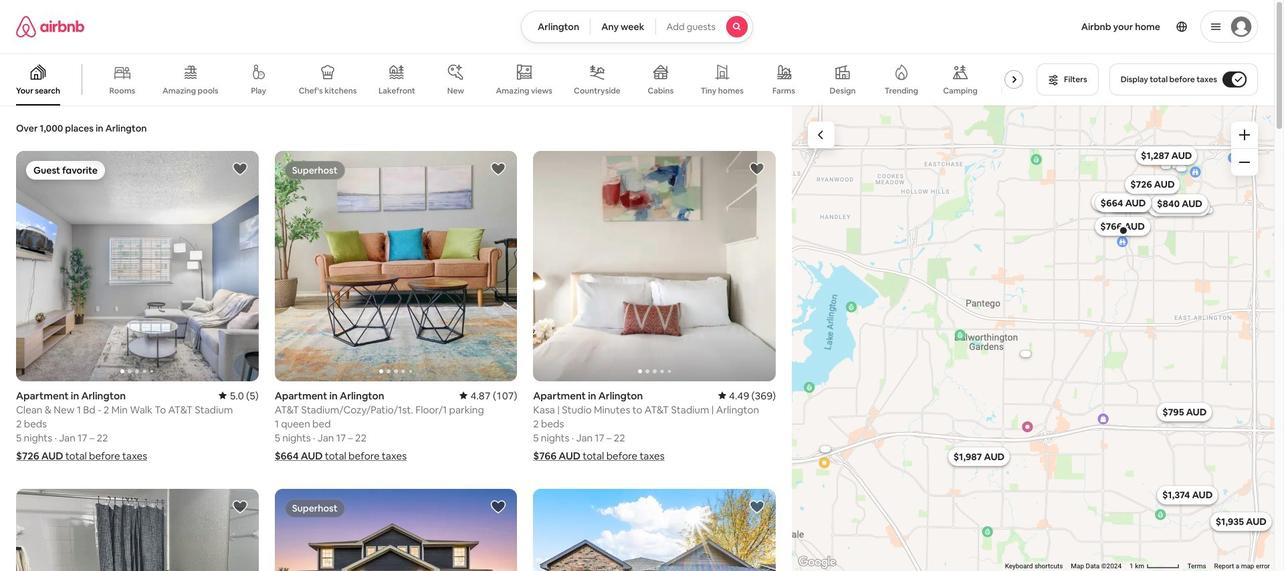 Task type: locate. For each thing, give the bounding box(es) containing it.
4.87 out of 5 average rating,  107 reviews image
[[460, 390, 517, 402]]

add to wishlist: apartment in arlington image for 5.0 out of 5 average rating,  5 reviews image on the bottom
[[232, 161, 248, 177]]

add to wishlist: apartment in arlington image
[[232, 161, 248, 177], [491, 161, 507, 177], [749, 161, 765, 177], [232, 499, 248, 515]]

1 horizontal spatial add to wishlist: home in arlington image
[[749, 499, 765, 515]]

add to wishlist: apartment in arlington image for 4.87 out of 5 average rating,  107 reviews image
[[491, 161, 507, 177]]

the location you searched image
[[1118, 225, 1129, 236]]

group
[[0, 54, 1065, 106], [16, 151, 259, 382], [275, 151, 517, 382], [533, 151, 776, 382], [16, 489, 259, 572], [275, 489, 517, 572], [533, 489, 776, 572]]

add to wishlist: home in arlington image
[[491, 499, 507, 515], [749, 499, 765, 515]]

None search field
[[521, 11, 753, 43]]

0 horizontal spatial add to wishlist: home in arlington image
[[491, 499, 507, 515]]



Task type: vqa. For each thing, say whether or not it's contained in the screenshot.
bottommost Any element
no



Task type: describe. For each thing, give the bounding box(es) containing it.
5.0 out of 5 average rating,  5 reviews image
[[219, 390, 259, 402]]

zoom out image
[[1239, 157, 1250, 168]]

google image
[[795, 555, 839, 572]]

1 add to wishlist: home in arlington image from the left
[[491, 499, 507, 515]]

google map
showing 26 stays. region
[[792, 106, 1274, 572]]

zoom in image
[[1239, 130, 1250, 140]]

add to wishlist: apartment in arlington image for 4.49 out of 5 average rating,  369 reviews image
[[749, 161, 765, 177]]

2 add to wishlist: home in arlington image from the left
[[749, 499, 765, 515]]

profile element
[[769, 0, 1258, 54]]

4.49 out of 5 average rating,  369 reviews image
[[718, 390, 776, 402]]



